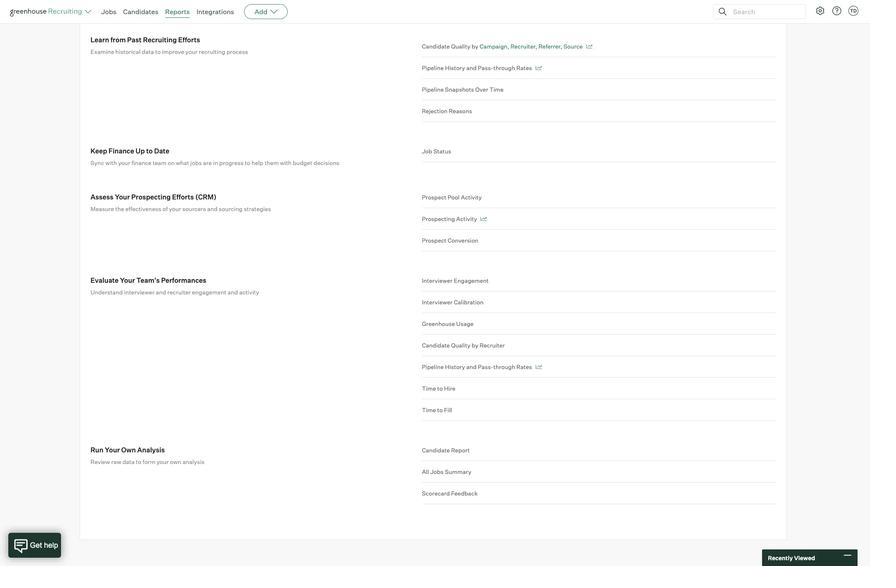 Task type: vqa. For each thing, say whether or not it's contained in the screenshot.
'prospecting'
yes



Task type: locate. For each thing, give the bounding box(es) containing it.
pipeline history and pass-through rates down candidate quality by recruiter
[[422, 364, 532, 371]]

assess
[[91, 193, 114, 201]]

and down candidate quality by recruiter
[[467, 364, 477, 371]]

3 candidate from the top
[[422, 447, 450, 454]]

progress
[[219, 160, 244, 167]]

your inside assess your prospecting efforts (crm) measure the effectiveness of your sourcers and sourcing strategies
[[169, 206, 181, 213]]

source
[[564, 43, 583, 50]]

by left campaign link
[[472, 43, 479, 50]]

efforts up "improve"
[[178, 36, 200, 44]]

time left fill
[[422, 407, 436, 414]]

1 vertical spatial history
[[445, 364, 465, 371]]

1 pass- from the top
[[478, 64, 494, 72]]

2 vertical spatial pipeline
[[422, 364, 444, 371]]

0 vertical spatial interviewer
[[422, 277, 453, 285]]

quality
[[451, 43, 471, 50], [451, 342, 471, 349]]

rejection reasons
[[422, 108, 472, 115]]

interviewer up interviewer calibration
[[422, 277, 453, 285]]

2 vertical spatial time
[[422, 407, 436, 414]]

analysis
[[183, 459, 205, 466]]

2 quality from the top
[[451, 342, 471, 349]]

1 vertical spatial your
[[120, 277, 135, 285]]

candidate inside candidate report link
[[422, 447, 450, 454]]

configure image
[[816, 6, 826, 16]]

the
[[115, 206, 124, 213]]

1 pipeline from the top
[[422, 64, 444, 72]]

3 , from the left
[[561, 43, 562, 50]]

all jobs summary
[[422, 469, 472, 476]]

1 vertical spatial candidate
[[422, 342, 450, 349]]

what
[[176, 160, 189, 167]]

hire
[[444, 385, 456, 392]]

time for time to hire
[[422, 385, 436, 392]]

sourcers
[[182, 206, 206, 213]]

1 vertical spatial pass-
[[478, 364, 494, 371]]

1 vertical spatial pipeline
[[422, 86, 444, 93]]

0 vertical spatial candidate
[[422, 43, 450, 50]]

greenhouse usage
[[422, 321, 474, 328]]

1 vertical spatial time
[[422, 385, 436, 392]]

1 horizontal spatial jobs
[[430, 469, 444, 476]]

to inside run your own analysis review raw data to form your own analysis
[[136, 459, 141, 466]]

recently
[[768, 555, 793, 562]]

time inside 'link'
[[422, 385, 436, 392]]

and
[[467, 64, 477, 72], [207, 206, 218, 213], [156, 289, 166, 296], [228, 289, 238, 296], [467, 364, 477, 371]]

interviewer
[[422, 277, 453, 285], [422, 299, 453, 306]]

candidate quality by recruiter
[[422, 342, 505, 349]]

1 vertical spatial quality
[[451, 342, 471, 349]]

pipeline up pipeline snapshots over time
[[422, 64, 444, 72]]

,
[[508, 43, 509, 50], [536, 43, 537, 50], [561, 43, 562, 50]]

history up the "snapshots" at the top
[[445, 64, 465, 72]]

time to hire link
[[422, 378, 777, 400]]

with right sync
[[105, 160, 117, 167]]

prospect down prospecting activity
[[422, 237, 447, 244]]

2 candidate from the top
[[422, 342, 450, 349]]

2 rates from the top
[[517, 364, 532, 371]]

pipeline history and pass-through rates up over
[[422, 64, 532, 72]]

prospecting up effectiveness
[[131, 193, 171, 201]]

1 horizontal spatial data
[[142, 48, 154, 55]]

0 vertical spatial your
[[115, 193, 130, 201]]

your inside assess your prospecting efforts (crm) measure the effectiveness of your sourcers and sourcing strategies
[[115, 193, 130, 201]]

quality left campaign link
[[451, 43, 471, 50]]

(crm)
[[195, 193, 217, 201]]

2 history from the top
[[445, 364, 465, 371]]

pipeline up rejection
[[422, 86, 444, 93]]

time to fill
[[422, 407, 452, 414]]

data inside run your own analysis review raw data to form your own analysis
[[122, 459, 135, 466]]

1 vertical spatial recruiter
[[480, 342, 505, 349]]

jobs link
[[101, 7, 116, 16]]

0 horizontal spatial ,
[[508, 43, 509, 50]]

prospect pool activity link
[[422, 193, 777, 209]]

activity
[[461, 194, 482, 201], [456, 216, 477, 223]]

0 vertical spatial through
[[494, 64, 515, 72]]

, left source link
[[561, 43, 562, 50]]

1 vertical spatial pipeline history and pass-through rates
[[422, 364, 532, 371]]

2 pass- from the top
[[478, 364, 494, 371]]

and down (crm)
[[207, 206, 218, 213]]

interviewer up greenhouse
[[422, 299, 453, 306]]

history
[[445, 64, 465, 72], [445, 364, 465, 371]]

your down finance
[[118, 160, 130, 167]]

, left referrer
[[536, 43, 537, 50]]

by down usage
[[472, 342, 479, 349]]

candidate inside candidate quality by recruiter link
[[422, 342, 450, 349]]

interviewer engagement link
[[422, 277, 777, 292]]

1 horizontal spatial with
[[280, 160, 292, 167]]

0 horizontal spatial prospecting
[[131, 193, 171, 201]]

pipeline
[[422, 64, 444, 72], [422, 86, 444, 93], [422, 364, 444, 371]]

icon chart image
[[586, 45, 593, 49], [536, 66, 542, 70], [481, 217, 487, 221], [536, 366, 542, 370]]

with right them
[[280, 160, 292, 167]]

your inside run your own analysis review raw data to form your own analysis
[[105, 446, 120, 455]]

to down recruiting
[[155, 48, 161, 55]]

to left help
[[245, 160, 250, 167]]

0 vertical spatial prospecting
[[131, 193, 171, 201]]

form
[[143, 459, 155, 466]]

prospect conversion link
[[422, 230, 777, 252]]

1 vertical spatial data
[[122, 459, 135, 466]]

are
[[203, 160, 212, 167]]

1 horizontal spatial ,
[[536, 43, 537, 50]]

prospect for prospect pool activity
[[422, 194, 447, 201]]

your right of
[[169, 206, 181, 213]]

1 horizontal spatial recruiter
[[511, 43, 536, 50]]

jobs
[[101, 7, 116, 16], [430, 469, 444, 476]]

rates
[[517, 64, 532, 72], [517, 364, 532, 371]]

data
[[142, 48, 154, 55], [122, 459, 135, 466]]

your up interviewer
[[120, 277, 135, 285]]

1 horizontal spatial prospecting
[[422, 216, 455, 223]]

0 vertical spatial pipeline
[[422, 64, 444, 72]]

0 vertical spatial by
[[472, 43, 479, 50]]

from
[[111, 36, 126, 44]]

calibration
[[454, 299, 484, 306]]

prospect pool activity
[[422, 194, 482, 201]]

pipeline up the time to hire
[[422, 364, 444, 371]]

0 vertical spatial efforts
[[178, 36, 200, 44]]

1 quality from the top
[[451, 43, 471, 50]]

0 vertical spatial rates
[[517, 64, 532, 72]]

through
[[494, 64, 515, 72], [494, 364, 515, 371]]

efforts inside learn from past recruiting efforts examine historical data to improve your recruiting process
[[178, 36, 200, 44]]

help
[[252, 160, 263, 167]]

1 history from the top
[[445, 64, 465, 72]]

decisions
[[314, 160, 340, 167]]

1 vertical spatial efforts
[[172, 193, 194, 201]]

activity right pool
[[461, 194, 482, 201]]

usage
[[456, 321, 474, 328]]

0 horizontal spatial with
[[105, 160, 117, 167]]

0 vertical spatial history
[[445, 64, 465, 72]]

data inside learn from past recruiting efforts examine historical data to improve your recruiting process
[[142, 48, 154, 55]]

date
[[154, 147, 169, 155]]

all
[[422, 469, 429, 476]]

1 vertical spatial prospecting
[[422, 216, 455, 223]]

1 vertical spatial by
[[472, 342, 479, 349]]

pass-
[[478, 64, 494, 72], [478, 364, 494, 371]]

your left own
[[157, 459, 169, 466]]

summary
[[445, 469, 472, 476]]

0 horizontal spatial data
[[122, 459, 135, 466]]

your up raw
[[105, 446, 120, 455]]

1 prospect from the top
[[422, 194, 447, 201]]

3 pipeline from the top
[[422, 364, 444, 371]]

2 with from the left
[[280, 160, 292, 167]]

quality down usage
[[451, 342, 471, 349]]

and up pipeline snapshots over time
[[467, 64, 477, 72]]

1 interviewer from the top
[[422, 277, 453, 285]]

of
[[163, 206, 168, 213]]

0 vertical spatial quality
[[451, 43, 471, 50]]

0 vertical spatial pipeline history and pass-through rates
[[422, 64, 532, 72]]

scorecard feedback link
[[422, 483, 777, 505]]

by
[[472, 43, 479, 50], [472, 342, 479, 349]]

1 vertical spatial through
[[494, 364, 515, 371]]

your inside evaluate your team's performances understand interviewer and recruiter engagement and activity
[[120, 277, 135, 285]]

2 interviewer from the top
[[422, 299, 453, 306]]

jobs up learn
[[101, 7, 116, 16]]

0 vertical spatial pass-
[[478, 64, 494, 72]]

0 vertical spatial prospect
[[422, 194, 447, 201]]

your up the the
[[115, 193, 130, 201]]

interviewer calibration
[[422, 299, 484, 306]]

Search text field
[[731, 6, 799, 18]]

your
[[185, 48, 198, 55], [118, 160, 130, 167], [169, 206, 181, 213], [157, 459, 169, 466]]

1 vertical spatial interviewer
[[422, 299, 453, 306]]

1 vertical spatial rates
[[517, 364, 532, 371]]

your for assess
[[115, 193, 130, 201]]

data down recruiting
[[142, 48, 154, 55]]

interviewer for interviewer engagement
[[422, 277, 453, 285]]

by for recruiter
[[472, 342, 479, 349]]

2 horizontal spatial ,
[[561, 43, 562, 50]]

, left 'recruiter' link
[[508, 43, 509, 50]]

candidate for candidate quality by recruiter
[[422, 342, 450, 349]]

candidate for candidate quality by campaign , recruiter , referrer
[[422, 43, 450, 50]]

2 prospect from the top
[[422, 237, 447, 244]]

2 vertical spatial candidate
[[422, 447, 450, 454]]

greenhouse recruiting image
[[10, 7, 85, 17]]

0 vertical spatial jobs
[[101, 7, 116, 16]]

2 vertical spatial your
[[105, 446, 120, 455]]

td
[[850, 8, 857, 14]]

to left fill
[[437, 407, 443, 414]]

up
[[136, 147, 145, 155]]

1 vertical spatial prospect
[[422, 237, 447, 244]]

prospect left pool
[[422, 194, 447, 201]]

to left hire
[[437, 385, 443, 392]]

activity up conversion
[[456, 216, 477, 223]]

0 vertical spatial data
[[142, 48, 154, 55]]

pass- down candidate quality by recruiter
[[478, 364, 494, 371]]

data down own
[[122, 459, 135, 466]]

pass- up over
[[478, 64, 494, 72]]

scorecard
[[422, 490, 450, 498]]

efforts up sourcers
[[172, 193, 194, 201]]

prospect
[[422, 194, 447, 201], [422, 237, 447, 244]]

time right over
[[490, 86, 504, 93]]

to left form
[[136, 459, 141, 466]]

0 vertical spatial recruiter
[[511, 43, 536, 50]]

your right "improve"
[[185, 48, 198, 55]]

prospecting up prospect conversion
[[422, 216, 455, 223]]

greenhouse usage link
[[422, 314, 777, 335]]

2 by from the top
[[472, 342, 479, 349]]

efforts
[[178, 36, 200, 44], [172, 193, 194, 201]]

history up hire
[[445, 364, 465, 371]]

your
[[115, 193, 130, 201], [120, 277, 135, 285], [105, 446, 120, 455]]

jobs right all
[[430, 469, 444, 476]]

recruiter
[[167, 289, 191, 296]]

2 , from the left
[[536, 43, 537, 50]]

time left hire
[[422, 385, 436, 392]]

1 candidate from the top
[[422, 43, 450, 50]]

1 by from the top
[[472, 43, 479, 50]]

td button
[[849, 6, 859, 16]]



Task type: describe. For each thing, give the bounding box(es) containing it.
and inside assess your prospecting efforts (crm) measure the effectiveness of your sourcers and sourcing strategies
[[207, 206, 218, 213]]

team's
[[136, 277, 160, 285]]

process
[[227, 48, 248, 55]]

referrer link
[[539, 43, 561, 50]]

2 pipeline history and pass-through rates from the top
[[422, 364, 532, 371]]

sourcing
[[219, 206, 243, 213]]

run your own analysis review raw data to form your own analysis
[[91, 446, 205, 466]]

candidates
[[123, 7, 158, 16]]

0 vertical spatial activity
[[461, 194, 482, 201]]

campaign
[[480, 43, 508, 50]]

to right up at the top left
[[146, 147, 153, 155]]

pipeline snapshots over time
[[422, 86, 504, 93]]

by for campaign
[[472, 43, 479, 50]]

pool
[[448, 194, 460, 201]]

to inside 'link'
[[437, 385, 443, 392]]

activity
[[239, 289, 259, 296]]

2 through from the top
[[494, 364, 515, 371]]

1 through from the top
[[494, 64, 515, 72]]

0 vertical spatial time
[[490, 86, 504, 93]]

quality for campaign
[[451, 43, 471, 50]]

recruiter link
[[511, 43, 536, 50]]

effectiveness
[[125, 206, 161, 213]]

1 rates from the top
[[517, 64, 532, 72]]

engagement
[[454, 277, 489, 285]]

0 horizontal spatial jobs
[[101, 7, 116, 16]]

source link
[[564, 43, 583, 50]]

keep
[[91, 147, 107, 155]]

review
[[91, 459, 110, 466]]

recruiting
[[199, 48, 225, 55]]

job status link
[[422, 147, 777, 162]]

prospect for prospect conversion
[[422, 237, 447, 244]]

your inside the keep finance up to date sync with your finance team on what jobs are in progress to help them with budget decisions
[[118, 160, 130, 167]]

own
[[121, 446, 136, 455]]

snapshots
[[445, 86, 474, 93]]

status
[[434, 148, 451, 155]]

reports
[[165, 7, 190, 16]]

reasons
[[449, 108, 472, 115]]

add
[[255, 7, 268, 16]]

learn from past recruiting efforts examine historical data to improve your recruiting process
[[91, 36, 248, 55]]

time to hire
[[422, 385, 456, 392]]

candidate quality by campaign , recruiter , referrer
[[422, 43, 561, 50]]

candidate for candidate report
[[422, 447, 450, 454]]

recently viewed
[[768, 555, 815, 562]]

0 horizontal spatial recruiter
[[480, 342, 505, 349]]

candidates link
[[123, 7, 158, 16]]

keep finance up to date sync with your finance team on what jobs are in progress to help them with budget decisions
[[91, 147, 340, 167]]

1 with from the left
[[105, 160, 117, 167]]

in
[[213, 160, 218, 167]]

, source
[[561, 43, 583, 50]]

performances
[[161, 277, 206, 285]]

rejection reasons link
[[422, 101, 777, 122]]

your for evaluate
[[120, 277, 135, 285]]

recruiting
[[143, 36, 177, 44]]

examine
[[91, 48, 114, 55]]

run
[[91, 446, 103, 455]]

learn
[[91, 36, 109, 44]]

raw
[[111, 459, 121, 466]]

feedback
[[451, 490, 478, 498]]

improve
[[162, 48, 184, 55]]

sync
[[91, 160, 104, 167]]

efforts inside assess your prospecting efforts (crm) measure the effectiveness of your sourcers and sourcing strategies
[[172, 193, 194, 201]]

your inside learn from past recruiting efforts examine historical data to improve your recruiting process
[[185, 48, 198, 55]]

job status
[[422, 148, 451, 155]]

to inside learn from past recruiting efforts examine historical data to improve your recruiting process
[[155, 48, 161, 55]]

candidate quality by recruiter link
[[422, 335, 777, 357]]

report
[[451, 447, 470, 454]]

candidate report link
[[422, 446, 777, 462]]

1 vertical spatial jobs
[[430, 469, 444, 476]]

evaluate your team's performances understand interviewer and recruiter engagement and activity
[[91, 277, 259, 296]]

interviewer engagement
[[422, 277, 489, 285]]

time for time to fill
[[422, 407, 436, 414]]

quality for recruiter
[[451, 342, 471, 349]]

candidate report
[[422, 447, 470, 454]]

time to fill link
[[422, 400, 777, 422]]

1 , from the left
[[508, 43, 509, 50]]

measure
[[91, 206, 114, 213]]

assess your prospecting efforts (crm) measure the effectiveness of your sourcers and sourcing strategies
[[91, 193, 271, 213]]

strategies
[[244, 206, 271, 213]]

scorecard feedback
[[422, 490, 478, 498]]

engagement
[[192, 289, 226, 296]]

prospecting inside assess your prospecting efforts (crm) measure the effectiveness of your sourcers and sourcing strategies
[[131, 193, 171, 201]]

budget
[[293, 160, 313, 167]]

integrations
[[197, 7, 234, 16]]

and left activity
[[228, 289, 238, 296]]

interviewer
[[124, 289, 155, 296]]

past
[[127, 36, 142, 44]]

interviewer calibration link
[[422, 292, 777, 314]]

historical
[[115, 48, 141, 55]]

viewed
[[794, 555, 815, 562]]

1 vertical spatial activity
[[456, 216, 477, 223]]

interviewer for interviewer calibration
[[422, 299, 453, 306]]

and down team's
[[156, 289, 166, 296]]

reports link
[[165, 7, 190, 16]]

1 pipeline history and pass-through rates from the top
[[422, 64, 532, 72]]

your inside run your own analysis review raw data to form your own analysis
[[157, 459, 169, 466]]

understand
[[91, 289, 123, 296]]

jobs
[[190, 160, 202, 167]]

2 pipeline from the top
[[422, 86, 444, 93]]

all jobs summary link
[[422, 462, 777, 483]]

greenhouse
[[422, 321, 455, 328]]

team
[[153, 160, 167, 167]]

job
[[422, 148, 432, 155]]

referrer
[[539, 43, 561, 50]]

own
[[170, 459, 181, 466]]

on
[[168, 160, 175, 167]]

fill
[[444, 407, 452, 414]]

your for run
[[105, 446, 120, 455]]

td button
[[847, 4, 860, 17]]

add button
[[244, 4, 288, 19]]



